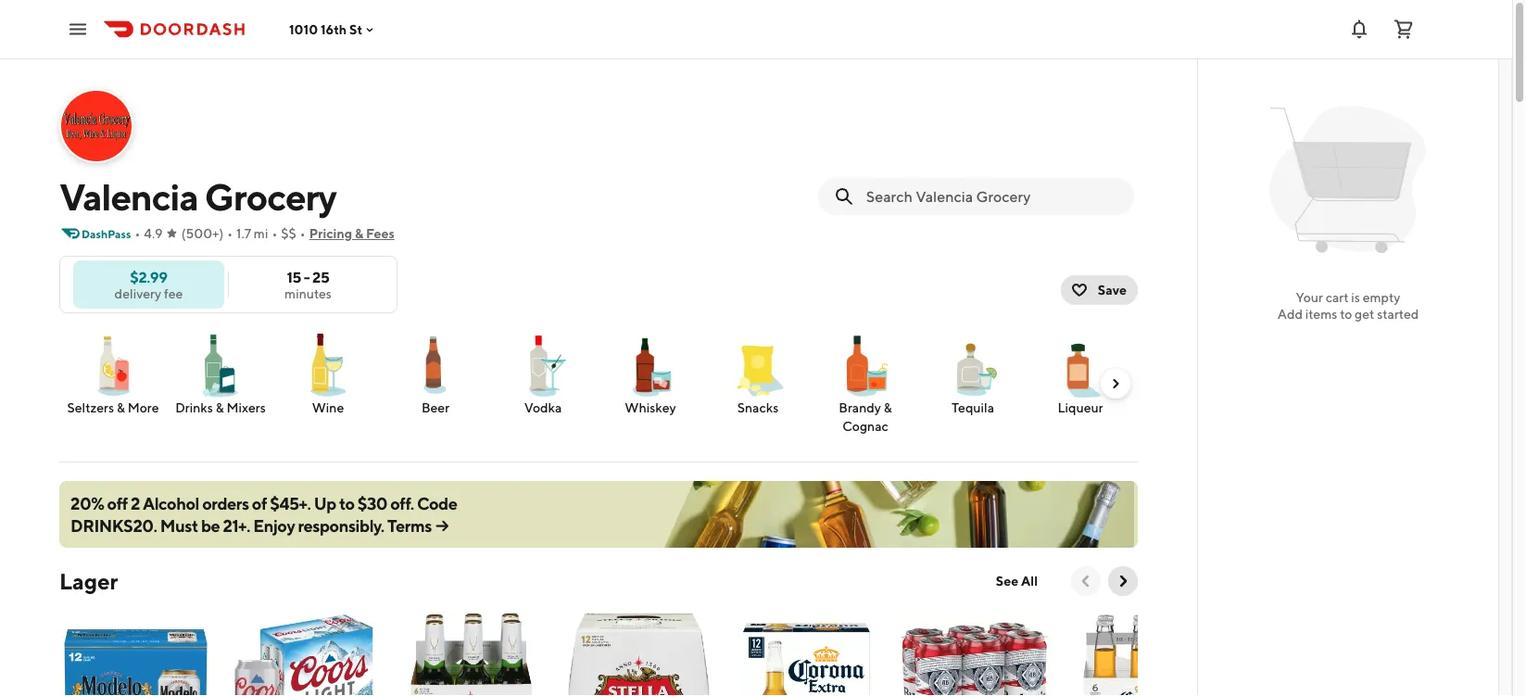 Task type: describe. For each thing, give the bounding box(es) containing it.
all
[[1022, 573, 1038, 589]]

vodka image
[[510, 332, 577, 399]]

wine
[[312, 400, 344, 415]]

corona extra mexican lager beer bottles (12 oz x 12 ct) image
[[731, 611, 884, 696]]

2 • from the left
[[227, 226, 233, 241]]

16th
[[321, 22, 347, 37]]

modelo especial mexican lager cans (12 oz x 12 ct) image
[[59, 611, 212, 696]]

20%
[[70, 493, 104, 513]]

1010
[[289, 22, 318, 37]]

$30
[[358, 493, 388, 513]]

15
[[287, 268, 301, 286]]

→
[[435, 515, 450, 535]]

to inside 20% off 2 alcohol orders of $45+.  up to $30 off. code drinks20. must be 21+. enjoy responsibly. terms →
[[339, 493, 355, 513]]

beer link
[[389, 332, 482, 417]]

1.7
[[237, 226, 251, 241]]

4.9
[[144, 226, 163, 241]]

of
[[252, 493, 267, 513]]

25
[[313, 268, 329, 286]]

lager
[[59, 568, 118, 594]]

terms
[[388, 515, 432, 535]]

save button
[[1061, 275, 1139, 305]]

brandy & cognac
[[839, 400, 893, 434]]

grocery
[[205, 174, 337, 218]]

drinks & mixers
[[175, 400, 266, 415]]

$45+.
[[270, 493, 311, 513]]

lager link
[[59, 566, 118, 596]]

minutes
[[285, 286, 332, 301]]

is
[[1352, 290, 1361, 305]]

responsibly.
[[298, 515, 385, 535]]

& for seltzers & more
[[117, 400, 125, 415]]

enjoy
[[253, 515, 295, 535]]

drinks & mixers link
[[174, 332, 267, 417]]

1010 16th st
[[289, 22, 363, 37]]

• 1.7 mi • $$ • pricing & fees
[[227, 226, 395, 241]]

stella artois premium lager beer bottles (11.2 oz x 12 ct) image
[[563, 611, 716, 696]]

& for drinks & mixers
[[216, 400, 224, 415]]

delivery
[[115, 286, 161, 301]]

& left 'fees' on the left of page
[[355, 226, 364, 241]]

liqueur image
[[1048, 332, 1114, 399]]

off.
[[391, 493, 414, 513]]

st
[[350, 22, 363, 37]]

valencia
[[59, 174, 198, 218]]

Search Valencia Grocery search field
[[867, 186, 1120, 207]]

valencia grocery
[[59, 174, 337, 218]]

wine image
[[295, 332, 362, 399]]

beer
[[422, 400, 450, 415]]

see all link
[[985, 566, 1050, 596]]

drinks & mixers image
[[187, 332, 254, 399]]

drinks20.
[[70, 515, 157, 535]]

more
[[128, 400, 159, 415]]

vodka
[[524, 400, 562, 415]]

snacks image
[[725, 332, 792, 399]]

next button of carousel image
[[1114, 572, 1133, 591]]

next image
[[1109, 376, 1124, 391]]

coors light american lager can (12 oz x 12 ct) image
[[227, 611, 380, 696]]

pricing
[[309, 226, 352, 241]]

liqueur
[[1058, 400, 1104, 415]]

beer image
[[402, 332, 469, 398]]

see all
[[997, 573, 1038, 589]]

must
[[160, 515, 198, 535]]

stella artois premium lager beer bottles (11.2 oz x 6 ct) image
[[395, 611, 548, 696]]

snacks
[[738, 400, 779, 415]]

dashpass
[[82, 227, 131, 240]]



Task type: vqa. For each thing, say whether or not it's contained in the screenshot.
5pm's "-"
no



Task type: locate. For each thing, give the bounding box(es) containing it.
•
[[135, 226, 140, 241], [227, 226, 233, 241], [272, 226, 277, 241], [300, 226, 306, 241]]

$$
[[281, 226, 297, 241]]

& for brandy & cognac
[[884, 400, 893, 415]]

& inside brandy & cognac
[[884, 400, 893, 415]]

be
[[201, 515, 220, 535]]

liqueur link
[[1035, 332, 1127, 417]]

• left 1.7 at the top left of the page
[[227, 226, 233, 241]]

1 • from the left
[[135, 226, 140, 241]]

save
[[1098, 282, 1127, 298]]

items
[[1306, 306, 1338, 322]]

• right mi
[[272, 226, 277, 241]]

wine link
[[282, 332, 375, 417]]

tequila image
[[940, 332, 1007, 399]]

code
[[417, 493, 458, 513]]

1010 16th st button
[[289, 22, 377, 37]]

1 horizontal spatial to
[[1341, 306, 1353, 322]]

your
[[1297, 290, 1324, 305]]

cart
[[1326, 290, 1349, 305]]

15 - 25 minutes
[[285, 268, 332, 301]]

add
[[1278, 306, 1304, 322]]

open menu image
[[67, 18, 89, 40]]

orders
[[202, 493, 249, 513]]

&
[[355, 226, 364, 241], [117, 400, 125, 415], [216, 400, 224, 415], [884, 400, 893, 415]]

to right up
[[339, 493, 355, 513]]

vodka link
[[497, 332, 590, 417]]

tequila
[[952, 400, 995, 415]]

21+.
[[223, 515, 250, 535]]

valencia grocery image
[[61, 91, 132, 161]]

empty
[[1364, 290, 1401, 305]]

& inside drinks & mixers "link"
[[216, 400, 224, 415]]

$2.99
[[130, 268, 167, 286]]

off
[[107, 493, 128, 513]]

whiskey link
[[604, 332, 697, 417]]

0 vertical spatial to
[[1341, 306, 1353, 322]]

mi
[[254, 226, 268, 241]]

notification bell image
[[1349, 18, 1371, 40]]

mixers
[[227, 400, 266, 415]]

2
[[131, 493, 140, 513]]

to left get
[[1341, 306, 1353, 322]]

budweiser beer cans (16 oz x 6 ct) image
[[898, 611, 1051, 696]]

-
[[304, 268, 310, 286]]

tequila link
[[927, 332, 1020, 417]]

& inside seltzers & more link
[[117, 400, 125, 415]]

cognac
[[843, 419, 889, 434]]

4 • from the left
[[300, 226, 306, 241]]

• right $$
[[300, 226, 306, 241]]

(500+)
[[181, 226, 224, 241]]

up
[[314, 493, 336, 513]]

fees
[[366, 226, 395, 241]]

brandy & cognac link
[[820, 332, 912, 436]]

brandy
[[839, 400, 882, 415]]

your cart is empty add items to get started
[[1278, 290, 1420, 322]]

20% off 2 alcohol orders of $45+.  up to $30 off. code drinks20. must be 21+. enjoy responsibly. terms →
[[70, 493, 458, 535]]

whiskey
[[625, 400, 677, 415]]

to
[[1341, 306, 1353, 322], [339, 493, 355, 513]]

$2.99 delivery fee
[[115, 268, 183, 301]]

• left 4.9
[[135, 226, 140, 241]]

snacks link
[[712, 332, 805, 417]]

& left the more on the left bottom
[[117, 400, 125, 415]]

seltzers
[[67, 400, 114, 415]]

1 vertical spatial to
[[339, 493, 355, 513]]

pricing & fees button
[[309, 219, 395, 248]]

empty retail cart image
[[1262, 93, 1436, 267]]

3 • from the left
[[272, 226, 277, 241]]

drinks
[[175, 400, 213, 415]]

seltzers & more image
[[80, 332, 146, 399]]

previous button of carousel image
[[1077, 572, 1096, 591]]

seltzers & more link
[[67, 332, 159, 417]]

& right drinks
[[216, 400, 224, 415]]

whiskey image
[[617, 332, 684, 399]]

get
[[1356, 306, 1375, 322]]

seltzers & more
[[67, 400, 159, 415]]

see
[[997, 573, 1019, 589]]

brandy & cognac image
[[833, 332, 899, 399]]

0 items, open order cart image
[[1393, 18, 1416, 40]]

alcohol
[[143, 493, 199, 513]]

fee
[[164, 286, 183, 301]]

to inside your cart is empty add items to get started
[[1341, 306, 1353, 322]]

0 horizontal spatial to
[[339, 493, 355, 513]]

& right brandy
[[884, 400, 893, 415]]

started
[[1378, 306, 1420, 322]]



